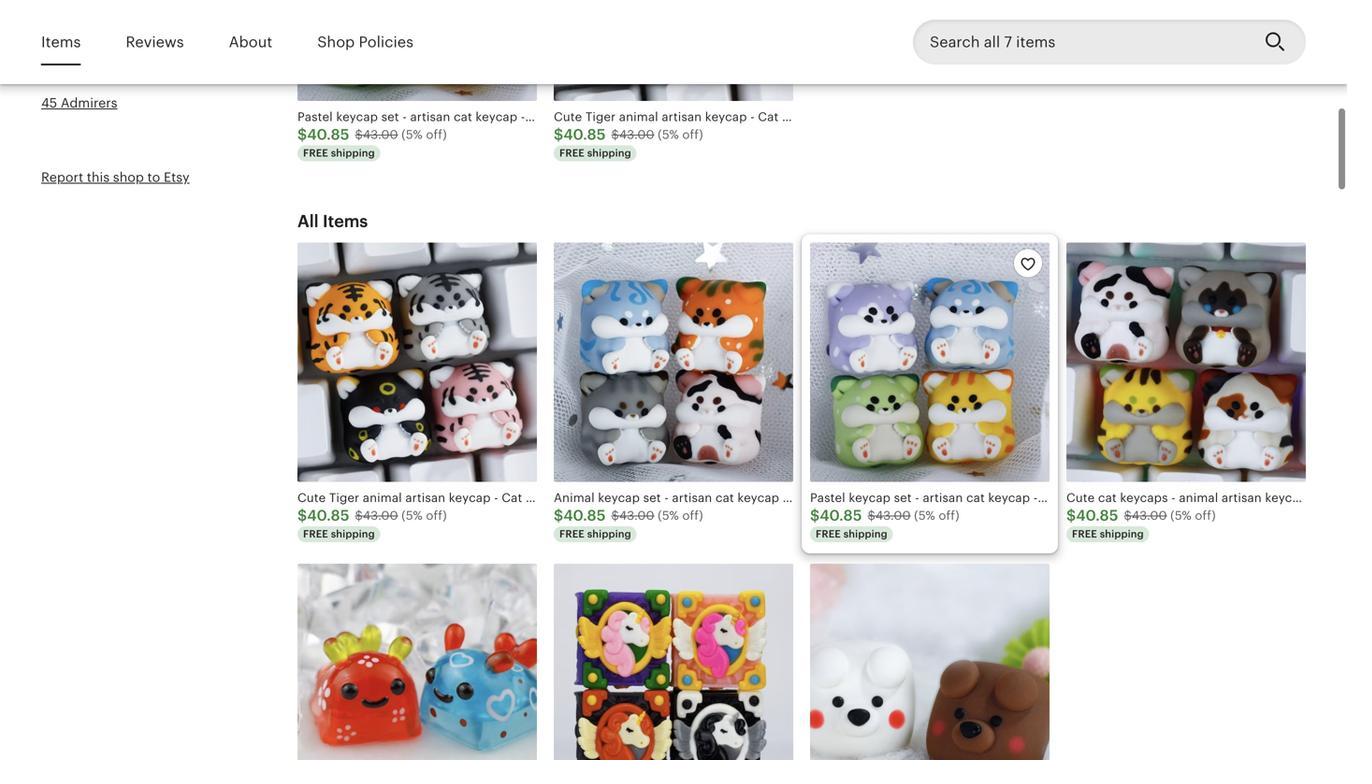 Task type: describe. For each thing, give the bounding box(es) containing it.
43.00 inside cute cat keycaps - animal artisan keycap - perfe $ 40.85 $ 43.00 (5% off) free shipping
[[1132, 509, 1168, 523]]

keyboard
[[955, 491, 1010, 505]]

about link
[[229, 20, 273, 64]]

free inside 'animal keycap set - artisan cat keycap - accessories for mechanical keyboard $ 40.85 $ 43.00 (5% off) free shipping'
[[560, 529, 585, 540]]

cat inside 'animal keycap set - artisan cat keycap - accessories for mechanical keyboard $ 40.85 $ 43.00 (5% off) free shipping'
[[716, 491, 734, 505]]

shop
[[317, 33, 355, 50]]

free inside cute cat keycaps - animal artisan keycap - perfe $ 40.85 $ 43.00 (5% off) free shipping
[[1072, 529, 1098, 540]]

animal keycap set - artisan cat keycap - accessories for mechanical keyboard image
[[554, 243, 794, 482]]

cat for the rightmost the cute tiger animal artisan keycap - cat keycaps - perfect handmade gift image
[[758, 110, 779, 124]]

report this shop to etsy link
[[41, 170, 190, 185]]

set
[[643, 491, 661, 505]]

45 admirers
[[41, 95, 117, 110]]

cute handmade artisan keycap gift - sea snail keycap image
[[298, 564, 537, 761]]

animal keycap set - artisan cat keycap - accessories for mechanical keyboard $ 40.85 $ 43.00 (5% off) free shipping
[[554, 491, 1010, 540]]

all
[[298, 212, 319, 231]]

cute tiger animal artisan keycap - cat keycaps - perfect handmade gift $ 40.85 $ 43.00 (5% off) free shipping for left the cute tiger animal artisan keycap - cat keycaps - perfect handmade gift image
[[298, 491, 718, 540]]

0 horizontal spatial items
[[41, 33, 81, 50]]

1 horizontal spatial $ 40.85 $ 43.00 (5% off) free shipping
[[810, 508, 960, 540]]

about
[[229, 33, 273, 50]]

keycaps inside cute cat keycaps - animal artisan keycap - perfe $ 40.85 $ 43.00 (5% off) free shipping
[[1121, 491, 1168, 505]]

magic book keycaps - unicorn keycap image
[[554, 564, 794, 761]]

handmade for the rightmost the cute tiger animal artisan keycap - cat keycaps - perfect handmade gift image
[[888, 110, 951, 124]]

animal
[[554, 491, 595, 505]]

cute for the rightmost the cute tiger animal artisan keycap - cat keycaps - perfect handmade gift image
[[554, 110, 582, 124]]

cute cat keycaps - animal artisan keycap - perfect handmade gift for christmas image
[[1067, 243, 1306, 482]]

(5% inside 'animal keycap set - artisan cat keycap - accessories for mechanical keyboard $ 40.85 $ 43.00 (5% off) free shipping'
[[658, 509, 679, 523]]

cute for left the cute tiger animal artisan keycap - cat keycaps - perfect handmade gift image
[[298, 491, 326, 505]]

1 horizontal spatial pastel keycap set - artisan cat keycap - handmade accessories for your kawaii keyboard set up image
[[810, 243, 1050, 482]]

shop policies link
[[317, 20, 414, 64]]

for
[[864, 491, 880, 505]]

cat inside cute cat keycaps - animal artisan keycap - perfe $ 40.85 $ 43.00 (5% off) free shipping
[[1099, 491, 1117, 505]]

sales
[[60, 60, 93, 75]]

32 sales link
[[41, 60, 93, 75]]

gift for left the cute tiger animal artisan keycap - cat keycaps - perfect handmade gift image
[[698, 491, 718, 505]]

gift for the rightmost the cute tiger animal artisan keycap - cat keycaps - perfect handmade gift image
[[954, 110, 974, 124]]



Task type: vqa. For each thing, say whether or not it's contained in the screenshot.
SHIPPING inside Animal Keycap Set - Artisan Cat Keycap - Accessories For Mechanical Keyboard $ 40.85 $ 43.00 (5% Off) Free Shipping
yes



Task type: locate. For each thing, give the bounding box(es) containing it.
43.00 inside 'animal keycap set - artisan cat keycap - accessories for mechanical keyboard $ 40.85 $ 43.00 (5% off) free shipping'
[[619, 509, 655, 523]]

2 horizontal spatial keycaps
[[1121, 491, 1168, 505]]

cute
[[554, 110, 582, 124], [298, 491, 326, 505], [1067, 491, 1095, 505]]

-
[[751, 110, 755, 124], [834, 110, 838, 124], [494, 491, 499, 505], [577, 491, 582, 505], [665, 491, 669, 505], [783, 491, 787, 505], [1172, 491, 1176, 505], [1311, 491, 1315, 505]]

pastel keycap set - artisan cat keycap - handmade accessories for your kawaii keyboard set up image
[[298, 0, 537, 101], [810, 243, 1050, 482]]

cat
[[716, 491, 734, 505], [1099, 491, 1117, 505]]

1 vertical spatial handmade
[[631, 491, 694, 505]]

accessories
[[791, 491, 860, 505]]

handmade for left the cute tiger animal artisan keycap - cat keycaps - perfect handmade gift image
[[631, 491, 694, 505]]

0 vertical spatial items
[[41, 33, 81, 50]]

1 horizontal spatial handmade
[[888, 110, 951, 124]]

1 horizontal spatial cute
[[554, 110, 582, 124]]

0 horizontal spatial cute tiger animal artisan keycap - cat keycaps - perfect handmade gift image
[[298, 243, 537, 482]]

$
[[298, 126, 307, 143], [554, 126, 564, 143], [355, 128, 363, 142], [612, 128, 619, 142], [298, 508, 307, 525], [554, 508, 564, 525], [810, 508, 820, 525], [1067, 508, 1076, 525], [355, 509, 363, 523], [612, 509, 619, 523], [868, 509, 876, 523], [1124, 509, 1132, 523]]

0 vertical spatial pastel keycap set - artisan cat keycap - handmade accessories for your kawaii keyboard set up image
[[298, 0, 537, 101]]

cute tiger animal artisan keycap - cat keycaps - perfect handmade gift $ 40.85 $ 43.00 (5% off) free shipping for the rightmost the cute tiger animal artisan keycap - cat keycaps - perfect handmade gift image
[[554, 110, 974, 159]]

0 horizontal spatial pastel keycap set - artisan cat keycap - handmade accessories for your kawaii keyboard set up image
[[298, 0, 537, 101]]

reviews
[[126, 33, 184, 50]]

1 horizontal spatial perfect
[[841, 110, 884, 124]]

admirers
[[61, 95, 117, 110]]

mechanical
[[884, 491, 952, 505]]

cute cat keycaps - animal artisan keycap - perfe $ 40.85 $ 43.00 (5% off) free shipping
[[1067, 491, 1348, 540]]

artisan
[[662, 110, 702, 124], [406, 491, 446, 505], [672, 491, 712, 505], [1222, 491, 1262, 505]]

tiger
[[586, 110, 616, 124], [329, 491, 360, 505]]

items link
[[41, 20, 81, 64]]

1 horizontal spatial items
[[323, 212, 368, 231]]

1 vertical spatial cat
[[502, 491, 523, 505]]

keycap inside cute cat keycaps - animal artisan keycap - perfe $ 40.85 $ 43.00 (5% off) free shipping
[[1266, 491, 1307, 505]]

43.00
[[363, 128, 398, 142], [619, 128, 655, 142], [363, 509, 398, 523], [619, 509, 655, 523], [876, 509, 911, 523], [1132, 509, 1168, 523]]

report
[[41, 170, 83, 185]]

40.85 inside cute cat keycaps - animal artisan keycap - perfe $ 40.85 $ 43.00 (5% off) free shipping
[[1076, 508, 1119, 525]]

45 admirers link
[[41, 95, 117, 110]]

cute for cute cat keycaps - animal artisan keycap - perfect handmade gift for christmas 'image'
[[1067, 491, 1095, 505]]

etsy
[[164, 170, 190, 185]]

2 horizontal spatial animal
[[1179, 491, 1219, 505]]

all items
[[298, 212, 368, 231]]

0 horizontal spatial keycaps
[[526, 491, 574, 505]]

1 horizontal spatial animal
[[619, 110, 659, 124]]

2 horizontal spatial cute
[[1067, 491, 1095, 505]]

1 horizontal spatial tiger
[[586, 110, 616, 124]]

shipping inside cute cat keycaps - animal artisan keycap - perfe $ 40.85 $ 43.00 (5% off) free shipping
[[1100, 529, 1144, 540]]

1 vertical spatial cute tiger animal artisan keycap - cat keycaps - perfect handmade gift image
[[298, 243, 537, 482]]

0 vertical spatial cat
[[758, 110, 779, 124]]

shipping inside 'animal keycap set - artisan cat keycap - accessories for mechanical keyboard $ 40.85 $ 43.00 (5% off) free shipping'
[[587, 529, 631, 540]]

cute tiger animal artisan keycap - cat keycaps - perfect handmade gift $ 40.85 $ 43.00 (5% off) free shipping
[[554, 110, 974, 159], [298, 491, 718, 540]]

1 vertical spatial perfect
[[585, 491, 628, 505]]

1 vertical spatial cute tiger animal artisan keycap - cat keycaps - perfect handmade gift $ 40.85 $ 43.00 (5% off) free shipping
[[298, 491, 718, 540]]

1 horizontal spatial cat
[[758, 110, 779, 124]]

0 horizontal spatial cute
[[298, 491, 326, 505]]

0 horizontal spatial perfect
[[585, 491, 628, 505]]

0 horizontal spatial cat
[[502, 491, 523, 505]]

tiger for the rightmost the cute tiger animal artisan keycap - cat keycaps - perfect handmade gift image
[[586, 110, 616, 124]]

(5% inside cute cat keycaps - animal artisan keycap - perfe $ 40.85 $ 43.00 (5% off) free shipping
[[1171, 509, 1192, 523]]

animal
[[619, 110, 659, 124], [363, 491, 402, 505], [1179, 491, 1219, 505]]

0 horizontal spatial animal
[[363, 491, 402, 505]]

0 horizontal spatial tiger
[[329, 491, 360, 505]]

Search all 7 items text field
[[913, 20, 1250, 65]]

cute animal handmade keycap image
[[810, 564, 1050, 761]]

cat
[[758, 110, 779, 124], [502, 491, 523, 505]]

0 vertical spatial tiger
[[586, 110, 616, 124]]

tiger for left the cute tiger animal artisan keycap - cat keycaps - perfect handmade gift image
[[329, 491, 360, 505]]

(5%
[[402, 128, 423, 142], [658, 128, 679, 142], [402, 509, 423, 523], [658, 509, 679, 523], [914, 509, 936, 523], [1171, 509, 1192, 523]]

perfect for the rightmost the cute tiger animal artisan keycap - cat keycaps - perfect handmade gift image
[[841, 110, 884, 124]]

1 vertical spatial gift
[[698, 491, 718, 505]]

1 horizontal spatial keycaps
[[782, 110, 830, 124]]

to
[[147, 170, 160, 185]]

32 sales
[[41, 60, 93, 75]]

artisan inside cute cat keycaps - animal artisan keycap - perfe $ 40.85 $ 43.00 (5% off) free shipping
[[1222, 491, 1262, 505]]

items up 32 sales link
[[41, 33, 81, 50]]

cute inside cute cat keycaps - animal artisan keycap - perfe $ 40.85 $ 43.00 (5% off) free shipping
[[1067, 491, 1095, 505]]

0 vertical spatial cute tiger animal artisan keycap - cat keycaps - perfect handmade gift image
[[554, 0, 794, 101]]

shipping
[[331, 148, 375, 159], [587, 148, 631, 159], [331, 529, 375, 540], [587, 529, 631, 540], [844, 529, 888, 540], [1100, 529, 1144, 540]]

keycaps for the rightmost the cute tiger animal artisan keycap - cat keycaps - perfect handmade gift image
[[782, 110, 830, 124]]

0 vertical spatial $ 40.85 $ 43.00 (5% off) free shipping
[[298, 126, 447, 159]]

0 vertical spatial cute tiger animal artisan keycap - cat keycaps - perfect handmade gift $ 40.85 $ 43.00 (5% off) free shipping
[[554, 110, 974, 159]]

1 cat from the left
[[716, 491, 734, 505]]

animal inside cute cat keycaps - animal artisan keycap - perfe $ 40.85 $ 43.00 (5% off) free shipping
[[1179, 491, 1219, 505]]

1 vertical spatial pastel keycap set - artisan cat keycap - handmade accessories for your kawaii keyboard set up image
[[810, 243, 1050, 482]]

handmade
[[888, 110, 951, 124], [631, 491, 694, 505]]

perfe
[[1318, 491, 1348, 505]]

keycaps
[[782, 110, 830, 124], [526, 491, 574, 505], [1121, 491, 1168, 505]]

0 horizontal spatial handmade
[[631, 491, 694, 505]]

free
[[303, 148, 328, 159], [560, 148, 585, 159], [303, 529, 328, 540], [560, 529, 585, 540], [816, 529, 841, 540], [1072, 529, 1098, 540]]

0 horizontal spatial cat
[[716, 491, 734, 505]]

items right all
[[323, 212, 368, 231]]

perfect
[[841, 110, 884, 124], [585, 491, 628, 505]]

1 horizontal spatial cat
[[1099, 491, 1117, 505]]

0 vertical spatial perfect
[[841, 110, 884, 124]]

off) inside 'animal keycap set - artisan cat keycap - accessories for mechanical keyboard $ 40.85 $ 43.00 (5% off) free shipping'
[[683, 509, 703, 523]]

$ 40.85 $ 43.00 (5% off) free shipping up all items
[[298, 126, 447, 159]]

45
[[41, 95, 57, 110]]

perfect for left the cute tiger animal artisan keycap - cat keycaps - perfect handmade gift image
[[585, 491, 628, 505]]

0 horizontal spatial gift
[[698, 491, 718, 505]]

shop
[[113, 170, 144, 185]]

items
[[41, 33, 81, 50], [323, 212, 368, 231]]

1 vertical spatial tiger
[[329, 491, 360, 505]]

1 horizontal spatial cute tiger animal artisan keycap - cat keycaps - perfect handmade gift image
[[554, 0, 794, 101]]

cute tiger animal artisan keycap - cat keycaps - perfect handmade gift image
[[554, 0, 794, 101], [298, 243, 537, 482]]

cat for left the cute tiger animal artisan keycap - cat keycaps - perfect handmade gift image
[[502, 491, 523, 505]]

$ 40.85 $ 43.00 (5% off) free shipping
[[298, 126, 447, 159], [810, 508, 960, 540]]

this
[[87, 170, 110, 185]]

keycap
[[705, 110, 747, 124], [449, 491, 491, 505], [598, 491, 640, 505], [738, 491, 780, 505], [1266, 491, 1307, 505]]

0 vertical spatial handmade
[[888, 110, 951, 124]]

report this shop to etsy
[[41, 170, 190, 185]]

1 horizontal spatial gift
[[954, 110, 974, 124]]

animal for the rightmost the cute tiger animal artisan keycap - cat keycaps - perfect handmade gift image
[[619, 110, 659, 124]]

1 vertical spatial $ 40.85 $ 43.00 (5% off) free shipping
[[810, 508, 960, 540]]

0 horizontal spatial $ 40.85 $ 43.00 (5% off) free shipping
[[298, 126, 447, 159]]

32
[[41, 60, 57, 75]]

shop policies
[[317, 33, 414, 50]]

gift
[[954, 110, 974, 124], [698, 491, 718, 505]]

off)
[[426, 128, 447, 142], [683, 128, 703, 142], [426, 509, 447, 523], [683, 509, 703, 523], [939, 509, 960, 523], [1195, 509, 1216, 523]]

2 cat from the left
[[1099, 491, 1117, 505]]

animal for left the cute tiger animal artisan keycap - cat keycaps - perfect handmade gift image
[[363, 491, 402, 505]]

off) inside cute cat keycaps - animal artisan keycap - perfe $ 40.85 $ 43.00 (5% off) free shipping
[[1195, 509, 1216, 523]]

reviews link
[[126, 20, 184, 64]]

$ 40.85 $ 43.00 (5% off) free shipping down for
[[810, 508, 960, 540]]

1 vertical spatial items
[[323, 212, 368, 231]]

artisan inside 'animal keycap set - artisan cat keycap - accessories for mechanical keyboard $ 40.85 $ 43.00 (5% off) free shipping'
[[672, 491, 712, 505]]

40.85 inside 'animal keycap set - artisan cat keycap - accessories for mechanical keyboard $ 40.85 $ 43.00 (5% off) free shipping'
[[564, 508, 606, 525]]

40.85
[[307, 126, 350, 143], [564, 126, 606, 143], [307, 508, 350, 525], [564, 508, 606, 525], [820, 508, 862, 525], [1076, 508, 1119, 525]]

0 vertical spatial gift
[[954, 110, 974, 124]]

policies
[[359, 33, 414, 50]]

keycaps for left the cute tiger animal artisan keycap - cat keycaps - perfect handmade gift image
[[526, 491, 574, 505]]



